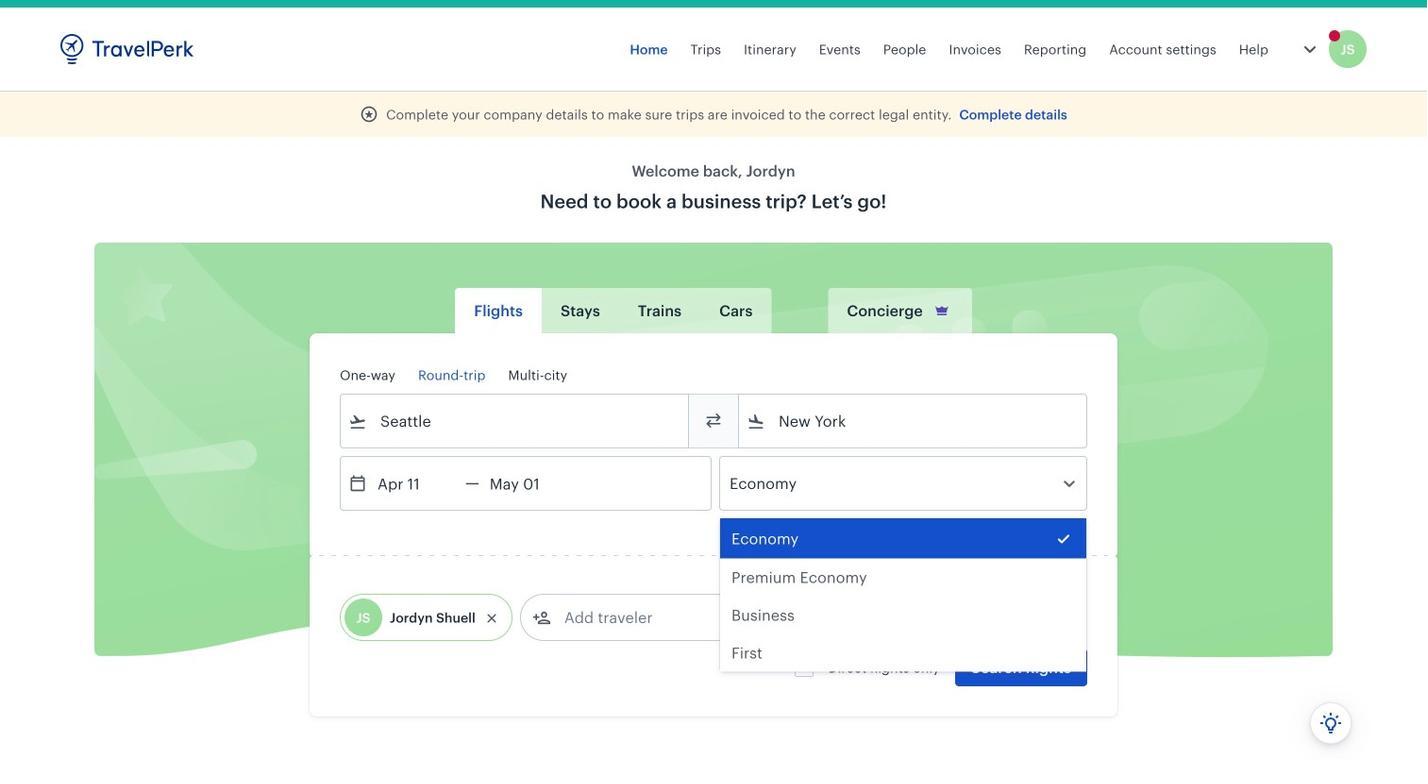 Task type: vqa. For each thing, say whether or not it's contained in the screenshot.
Spirit Airlines Icon
no



Task type: locate. For each thing, give the bounding box(es) containing it.
Add traveler search field
[[551, 602, 748, 633]]

To search field
[[766, 406, 1062, 436]]

Depart text field
[[367, 457, 465, 510]]



Task type: describe. For each thing, give the bounding box(es) containing it.
Return text field
[[479, 457, 578, 510]]

From search field
[[367, 406, 664, 436]]



